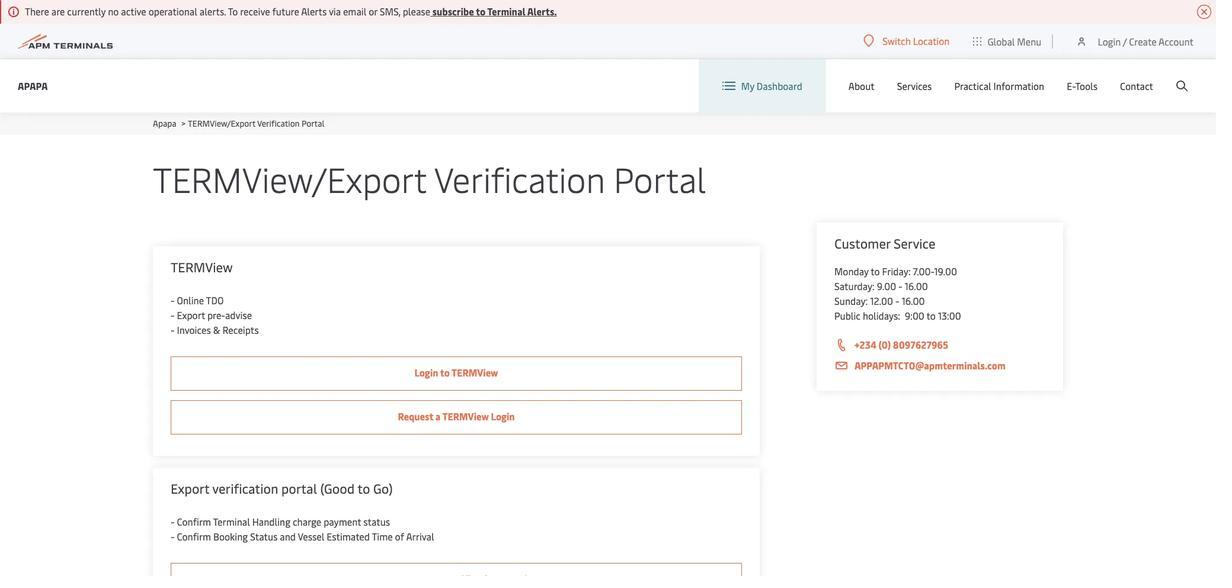 Task type: describe. For each thing, give the bounding box(es) containing it.
close alert image
[[1197, 5, 1212, 19]]

e-
[[1067, 79, 1075, 92]]

19.00
[[934, 265, 957, 278]]

&
[[213, 324, 220, 337]]

contact button
[[1120, 59, 1153, 113]]

and
[[280, 530, 296, 544]]

0 vertical spatial terminal
[[487, 5, 526, 18]]

1 vertical spatial termview/export
[[153, 155, 426, 202]]

receive
[[240, 5, 270, 18]]

9:00
[[905, 309, 925, 322]]

operational
[[149, 5, 197, 18]]

7.00-
[[913, 265, 934, 278]]

request a termview login link
[[171, 401, 742, 435]]

alerts.
[[200, 5, 226, 18]]

please
[[403, 5, 430, 18]]

e-tools
[[1067, 79, 1098, 92]]

currently
[[67, 5, 106, 18]]

0 vertical spatial termview/export
[[188, 118, 255, 129]]

no
[[108, 5, 119, 18]]

there are currently no active operational alerts. to receive future alerts via email or sms, please subscribe to terminal alerts.
[[25, 5, 557, 18]]

- online tdo - export pre-advise - invoices & receipts
[[171, 294, 259, 337]]

contact
[[1120, 79, 1153, 92]]

customer service
[[835, 235, 936, 252]]

to right 9:00
[[927, 309, 936, 322]]

invoices
[[177, 324, 211, 337]]

practical information
[[955, 79, 1045, 92]]

monday to friday: 7.00-19.00 saturday: 9.00 - 16.00 sunday: 12.00 - 16.00 public holidays:  9:00 to 13:00
[[835, 265, 961, 322]]

services button
[[897, 59, 932, 113]]

12.00
[[870, 295, 893, 308]]

location
[[913, 34, 950, 47]]

1 horizontal spatial apapa link
[[153, 118, 176, 129]]

tools
[[1075, 79, 1098, 92]]

1 horizontal spatial verification
[[434, 155, 605, 202]]

login to termview link
[[171, 357, 742, 391]]

apapa > termview/export verification portal
[[153, 118, 325, 129]]

monday
[[835, 265, 869, 278]]

global
[[988, 35, 1015, 48]]

subscribe to terminal alerts. link
[[430, 5, 557, 18]]

8097627965
[[893, 338, 948, 351]]

tdo
[[206, 294, 224, 307]]

(good
[[320, 480, 355, 498]]

appapmtcto@apmterminals.com
[[855, 359, 1006, 372]]

+234
[[855, 338, 877, 351]]

1 confirm from the top
[[177, 516, 211, 529]]

payment
[[324, 516, 361, 529]]

e-tools button
[[1067, 59, 1098, 113]]

- confirm terminal handling charge payment status - confirm booking status and vessel estimated time of arrival
[[171, 516, 434, 544]]

status
[[363, 516, 390, 529]]

create
[[1129, 35, 1157, 48]]

export verification portal (good to go)
[[171, 480, 393, 498]]

global menu
[[988, 35, 1042, 48]]

global menu button
[[962, 23, 1054, 59]]

1 horizontal spatial portal
[[614, 155, 706, 202]]

switch location button
[[864, 34, 950, 47]]

2 vertical spatial login
[[491, 410, 515, 423]]

verification
[[212, 480, 278, 498]]

to up "a"
[[440, 366, 450, 379]]

0 vertical spatial 16.00
[[905, 280, 928, 293]]

online
[[177, 294, 204, 307]]

services
[[897, 79, 932, 92]]

or
[[369, 5, 377, 18]]

status
[[250, 530, 278, 544]]

practical
[[955, 79, 991, 92]]

account
[[1159, 35, 1194, 48]]

vessel
[[298, 530, 324, 544]]

0 horizontal spatial apapa link
[[18, 79, 48, 93]]

practical information button
[[955, 59, 1045, 113]]

service
[[894, 235, 936, 252]]

appapmtcto@apmterminals.com link
[[835, 359, 1046, 373]]

information
[[994, 79, 1045, 92]]

a
[[436, 410, 441, 423]]

alerts
[[301, 5, 327, 18]]

to up 9.00
[[871, 265, 880, 278]]

terminal inside - confirm terminal handling charge payment status - confirm booking status and vessel estimated time of arrival
[[213, 516, 250, 529]]

friday:
[[882, 265, 911, 278]]

of
[[395, 530, 404, 544]]



Task type: locate. For each thing, give the bounding box(es) containing it.
sunday:
[[835, 295, 868, 308]]

2 horizontal spatial login
[[1098, 35, 1121, 48]]

apapa
[[18, 79, 48, 92], [153, 118, 176, 129]]

there
[[25, 5, 49, 18]]

termview right "a"
[[442, 410, 489, 423]]

0 vertical spatial verification
[[257, 118, 300, 129]]

0 vertical spatial apapa
[[18, 79, 48, 92]]

1 vertical spatial terminal
[[213, 516, 250, 529]]

login
[[1098, 35, 1121, 48], [415, 366, 438, 379], [491, 410, 515, 423]]

0 vertical spatial confirm
[[177, 516, 211, 529]]

1 vertical spatial portal
[[614, 155, 706, 202]]

0 horizontal spatial apapa
[[18, 79, 48, 92]]

(0)
[[879, 338, 891, 351]]

0 horizontal spatial terminal
[[213, 516, 250, 529]]

about
[[849, 79, 875, 92]]

2 confirm from the top
[[177, 530, 211, 544]]

1 vertical spatial termview
[[452, 366, 498, 379]]

1 vertical spatial verification
[[434, 155, 605, 202]]

termview/export verification portal
[[153, 155, 706, 202]]

1 horizontal spatial login
[[491, 410, 515, 423]]

charge
[[293, 516, 321, 529]]

1 vertical spatial login
[[415, 366, 438, 379]]

terminal up the booking
[[213, 516, 250, 529]]

verification
[[257, 118, 300, 129], [434, 155, 605, 202]]

termview/export
[[188, 118, 255, 129], [153, 155, 426, 202]]

export left verification
[[171, 480, 209, 498]]

menu
[[1017, 35, 1042, 48]]

my dashboard
[[741, 79, 802, 92]]

receipts
[[223, 324, 259, 337]]

future
[[272, 5, 299, 18]]

16.00 up 9:00
[[902, 295, 925, 308]]

time
[[372, 530, 393, 544]]

public
[[835, 309, 861, 322]]

pre-
[[207, 309, 225, 322]]

about button
[[849, 59, 875, 113]]

termview up online
[[171, 258, 233, 276]]

1 vertical spatial confirm
[[177, 530, 211, 544]]

login for login / create account
[[1098, 35, 1121, 48]]

portal
[[281, 480, 317, 498]]

switch
[[883, 34, 911, 47]]

+234 (0) 8097627965 link
[[835, 338, 1046, 353]]

1 vertical spatial export
[[171, 480, 209, 498]]

0 vertical spatial login
[[1098, 35, 1121, 48]]

to right subscribe
[[476, 5, 486, 18]]

0 vertical spatial termview
[[171, 258, 233, 276]]

terminal left alerts.
[[487, 5, 526, 18]]

login for login to termview
[[415, 366, 438, 379]]

switch location
[[883, 34, 950, 47]]

to left the go)
[[358, 480, 370, 498]]

/
[[1123, 35, 1127, 48]]

+234 (0) 8097627965
[[855, 338, 948, 351]]

advise
[[225, 309, 252, 322]]

16.00
[[905, 280, 928, 293], [902, 295, 925, 308]]

apapa link
[[18, 79, 48, 93], [153, 118, 176, 129]]

0 horizontal spatial verification
[[257, 118, 300, 129]]

booking
[[213, 530, 248, 544]]

termview
[[171, 258, 233, 276], [452, 366, 498, 379], [442, 410, 489, 423]]

export
[[177, 309, 205, 322], [171, 480, 209, 498]]

1 vertical spatial apapa link
[[153, 118, 176, 129]]

subscribe
[[432, 5, 474, 18]]

customer
[[835, 235, 891, 252]]

0 horizontal spatial portal
[[302, 118, 325, 129]]

termview up request a termview login
[[452, 366, 498, 379]]

my
[[741, 79, 754, 92]]

sms,
[[380, 5, 401, 18]]

estimated
[[327, 530, 370, 544]]

active
[[121, 5, 146, 18]]

-
[[899, 280, 903, 293], [171, 294, 175, 307], [896, 295, 899, 308], [171, 309, 175, 322], [171, 324, 175, 337], [171, 516, 175, 529], [171, 530, 175, 544]]

termview for request a termview login
[[442, 410, 489, 423]]

to
[[476, 5, 486, 18], [871, 265, 880, 278], [927, 309, 936, 322], [440, 366, 450, 379], [358, 480, 370, 498]]

1 horizontal spatial apapa
[[153, 118, 176, 129]]

request a termview login
[[398, 410, 515, 423]]

alerts.
[[527, 5, 557, 18]]

>
[[181, 118, 186, 129]]

go)
[[373, 480, 393, 498]]

apapa for apapa
[[18, 79, 48, 92]]

handling
[[252, 516, 290, 529]]

1 vertical spatial 16.00
[[902, 295, 925, 308]]

export down online
[[177, 309, 205, 322]]

portal
[[302, 118, 325, 129], [614, 155, 706, 202]]

login / create account
[[1098, 35, 1194, 48]]

dashboard
[[757, 79, 802, 92]]

0 vertical spatial portal
[[302, 118, 325, 129]]

terminal
[[487, 5, 526, 18], [213, 516, 250, 529]]

2 vertical spatial termview
[[442, 410, 489, 423]]

0 vertical spatial export
[[177, 309, 205, 322]]

9.00
[[877, 280, 896, 293]]

0 vertical spatial apapa link
[[18, 79, 48, 93]]

saturday:
[[835, 280, 875, 293]]

my dashboard button
[[722, 59, 802, 113]]

export inside - online tdo - export pre-advise - invoices & receipts
[[177, 309, 205, 322]]

1 vertical spatial apapa
[[153, 118, 176, 129]]

via
[[329, 5, 341, 18]]

confirm
[[177, 516, 211, 529], [177, 530, 211, 544]]

0 horizontal spatial login
[[415, 366, 438, 379]]

termview for login to termview
[[452, 366, 498, 379]]

to
[[228, 5, 238, 18]]

apapa for apapa > termview/export verification portal
[[153, 118, 176, 129]]

arrival
[[406, 530, 434, 544]]

1 horizontal spatial terminal
[[487, 5, 526, 18]]

16.00 down 7.00-
[[905, 280, 928, 293]]

login to termview
[[415, 366, 498, 379]]

email
[[343, 5, 366, 18]]

are
[[51, 5, 65, 18]]

request
[[398, 410, 433, 423]]



Task type: vqa. For each thing, say whether or not it's contained in the screenshot.
improves
no



